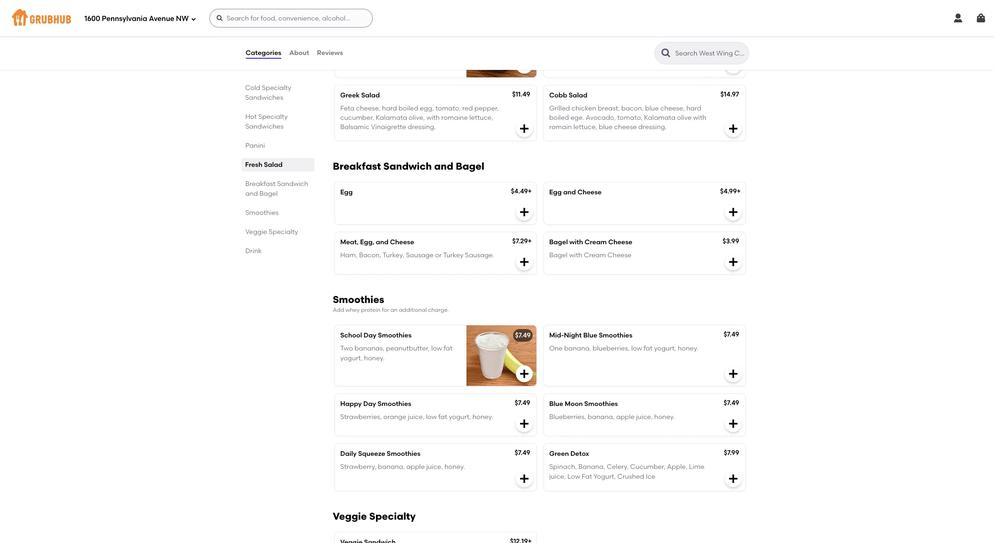 Task type: locate. For each thing, give the bounding box(es) containing it.
dressing. right cheese
[[639, 123, 667, 131]]

1 vertical spatial cream
[[584, 252, 606, 260]]

meat, egg, and cheese
[[341, 238, 414, 246]]

0 horizontal spatial veggie
[[245, 228, 267, 236]]

spinach, banana, celery, cucumber, apple, lime juice, low fat yogurt, crushed ice
[[550, 464, 705, 481]]

0 horizontal spatial yogurt,
[[341, 355, 363, 363]]

with inside tomato, carrot, cucumber, with romaine lettuce, balsamic vinaigrette.
[[636, 36, 649, 44]]

0 horizontal spatial cheese,
[[356, 105, 381, 112]]

specialty inside veggie specialty tab
[[269, 228, 298, 236]]

1600
[[85, 14, 100, 23]]

2 vertical spatial romaine
[[442, 114, 468, 122]]

about
[[290, 49, 309, 57]]

sausage.
[[465, 252, 495, 260]]

1 vertical spatial yogurt,
[[341, 355, 363, 363]]

1 horizontal spatial sandwich
[[384, 160, 432, 172]]

sandwiches down the cold
[[245, 94, 284, 102]]

$7.49 for strawberries, orange juice, low fat yogurt, honey.
[[515, 400, 531, 408]]

specialty for veggie specialty tab
[[269, 228, 298, 236]]

honey.
[[678, 345, 699, 353], [364, 355, 385, 363], [473, 414, 494, 422], [655, 414, 675, 422], [445, 464, 465, 472]]

add
[[333, 307, 344, 314]]

banana, for night
[[565, 345, 592, 353]]

breakfast down balsamic
[[333, 160, 381, 172]]

2 sandwiches from the top
[[245, 123, 284, 131]]

specialty inside hot specialty sandwiches
[[258, 113, 288, 121]]

day up bananas, at the bottom of the page
[[364, 332, 377, 340]]

smoothies up veggie specialty tab
[[245, 209, 279, 217]]

0 vertical spatial veggie specialty
[[245, 228, 298, 236]]

0 horizontal spatial egg
[[341, 188, 353, 196]]

1 vertical spatial tomato,
[[618, 114, 643, 122]]

1 horizontal spatial kalamata
[[645, 114, 676, 122]]

egg
[[341, 188, 353, 196], [550, 188, 562, 196]]

sandwiches down hot
[[245, 123, 284, 131]]

2 vertical spatial banana,
[[378, 464, 405, 472]]

1 cheese, from the left
[[356, 105, 381, 112]]

$11.49
[[513, 90, 531, 98]]

strawberry,
[[341, 464, 377, 472]]

0 vertical spatial breakfast sandwich and bagel
[[333, 160, 485, 172]]

salad up chicken
[[569, 91, 588, 99]]

smoothies add whey protein for an additional charge.
[[333, 294, 449, 314]]

day up strawberries,
[[364, 401, 376, 409]]

svg image for $7.49
[[728, 419, 739, 430]]

smoothies inside 'smoothies add whey protein for an additional charge.'
[[333, 294, 385, 306]]

salad right fresh
[[264, 161, 283, 169]]

salad for caesar salad
[[366, 23, 384, 31]]

1 vertical spatial sandwiches
[[245, 123, 284, 131]]

salad right greek
[[361, 91, 380, 99]]

svg image for shredded parmesan, house croutons, with romaine lettuce, caesar dressing.
[[519, 60, 530, 71]]

apple,
[[668, 464, 688, 472]]

smoothies up whey
[[333, 294, 385, 306]]

lettuce, inside shredded parmesan, house croutons, with romaine lettuce, caesar dressing.
[[415, 45, 439, 53]]

romaine down parmesan,
[[387, 45, 413, 53]]

sausage
[[406, 252, 434, 260]]

0 horizontal spatial kalamata
[[376, 114, 408, 122]]

2 cheese, from the left
[[661, 105, 685, 112]]

salad
[[366, 23, 384, 31], [361, 91, 380, 99], [569, 91, 588, 99], [264, 161, 283, 169]]

1 vertical spatial romaine
[[387, 45, 413, 53]]

apple for blue moon smoothies
[[617, 414, 635, 422]]

1 horizontal spatial apple
[[617, 414, 635, 422]]

+ for $4.49
[[528, 188, 532, 195]]

fat inside two bananas, peanutbutter, low fat yogurt, honey.
[[444, 345, 453, 353]]

2 horizontal spatial yogurt,
[[655, 345, 677, 353]]

blue right bacon,
[[646, 105, 659, 112]]

0 vertical spatial romaine
[[650, 36, 677, 44]]

1 sandwiches from the top
[[245, 94, 284, 102]]

tomato, left red
[[436, 105, 461, 112]]

1 vertical spatial sandwich
[[277, 180, 308, 188]]

0 vertical spatial blue
[[646, 105, 659, 112]]

2 horizontal spatial dressing.
[[639, 123, 667, 131]]

lettuce, down house
[[415, 45, 439, 53]]

turkey,
[[383, 252, 405, 260]]

yogurt, for one banana, blueberries, low fat yogurt, honey.
[[655, 345, 677, 353]]

banana, down blue moon smoothies
[[588, 414, 615, 422]]

protein
[[361, 307, 381, 314]]

0 vertical spatial sandwiches
[[245, 94, 284, 102]]

1 vertical spatial veggie
[[333, 511, 367, 523]]

1 vertical spatial day
[[364, 401, 376, 409]]

school
[[341, 332, 362, 340]]

tomato,
[[550, 36, 576, 44]]

romaine up search icon at the right top
[[650, 36, 677, 44]]

boiled inside grilled chicken breast, bacon, blue cheese, hard boiled ege. avocado, tomato, kalamata olive with romain lettuce, blue cheese dressing.
[[550, 114, 569, 122]]

olive,
[[409, 114, 425, 122]]

honey. inside two bananas, peanutbutter, low fat yogurt, honey.
[[364, 355, 385, 363]]

0 vertical spatial yogurt,
[[655, 345, 677, 353]]

sandwiches inside cold specialty sandwiches
[[245, 94, 284, 102]]

$7.49 for strawberry, banana, apple juice, honey.
[[515, 450, 531, 458]]

breakfast sandwich and bagel tab
[[245, 179, 311, 199]]

cheese, up olive
[[661, 105, 685, 112]]

cucumber, up 'vinaigrette.'
[[600, 36, 634, 44]]

1 horizontal spatial tomato,
[[618, 114, 643, 122]]

yogurt,
[[655, 345, 677, 353], [341, 355, 363, 363], [449, 414, 471, 422]]

2 hard from the left
[[687, 105, 702, 112]]

balsamic
[[550, 45, 579, 53]]

reviews button
[[317, 36, 344, 70]]

0 vertical spatial day
[[364, 332, 377, 340]]

peanutbutter,
[[386, 345, 430, 353]]

svg image
[[216, 14, 223, 22], [191, 16, 196, 22], [728, 60, 739, 71], [728, 123, 739, 134], [519, 207, 530, 218], [728, 207, 739, 218], [519, 257, 530, 268], [519, 369, 530, 380], [728, 419, 739, 430]]

+
[[528, 188, 532, 195], [737, 188, 741, 195], [528, 237, 532, 245]]

1 horizontal spatial cucumber,
[[600, 36, 634, 44]]

kalamata inside grilled chicken breast, bacon, blue cheese, hard boiled ege. avocado, tomato, kalamata olive with romain lettuce, blue cheese dressing.
[[645, 114, 676, 122]]

1 horizontal spatial cheese,
[[661, 105, 685, 112]]

cucumber, up balsamic
[[341, 114, 374, 122]]

with inside grilled chicken breast, bacon, blue cheese, hard boiled ege. avocado, tomato, kalamata olive with romain lettuce, blue cheese dressing.
[[694, 114, 707, 122]]

1 caesar from the top
[[341, 23, 364, 31]]

banana, down daily squeeze smoothies
[[378, 464, 405, 472]]

$14.97
[[721, 90, 740, 98]]

1 vertical spatial veggie specialty
[[333, 511, 416, 523]]

1 horizontal spatial yogurt,
[[449, 414, 471, 422]]

specialty for cold specialty sandwiches tab
[[262, 84, 291, 92]]

$4.99
[[721, 188, 737, 195]]

0 horizontal spatial breakfast sandwich and bagel
[[245, 180, 308, 198]]

1 horizontal spatial blue
[[584, 332, 598, 340]]

egg for egg and cheese
[[550, 188, 562, 196]]

breakfast sandwich and bagel down vinaigrette
[[333, 160, 485, 172]]

1 horizontal spatial blue
[[646, 105, 659, 112]]

blue down avocado,
[[599, 123, 613, 131]]

day
[[364, 332, 377, 340], [364, 401, 376, 409]]

0 horizontal spatial hard
[[382, 105, 397, 112]]

boiled up the olive,
[[399, 105, 419, 112]]

svg image for one banana, blueberries, low fat yogurt, honey.
[[728, 369, 739, 380]]

honey. for two bananas, peanutbutter, low fat yogurt, honey.
[[364, 355, 385, 363]]

1 vertical spatial caesar
[[341, 55, 364, 63]]

juice,
[[408, 414, 425, 422], [637, 414, 653, 422], [427, 464, 443, 472], [550, 473, 566, 481]]

cream
[[585, 238, 607, 246], [584, 252, 606, 260]]

low
[[432, 345, 442, 353], [632, 345, 643, 353], [426, 414, 437, 422]]

0 vertical spatial tomato,
[[436, 105, 461, 112]]

salad up parmesan,
[[366, 23, 384, 31]]

caesar down "croutons,"
[[341, 55, 364, 63]]

day for school
[[364, 332, 377, 340]]

1 horizontal spatial hard
[[687, 105, 702, 112]]

cucumber,
[[600, 36, 634, 44], [341, 114, 374, 122]]

cucumber, inside tomato, carrot, cucumber, with romaine lettuce, balsamic vinaigrette.
[[600, 36, 634, 44]]

bagel with cream cheese
[[550, 238, 633, 246], [550, 252, 632, 260]]

0 horizontal spatial blue
[[599, 123, 613, 131]]

1 vertical spatial cucumber,
[[341, 114, 374, 122]]

0 vertical spatial banana,
[[565, 345, 592, 353]]

specialty
[[262, 84, 291, 92], [258, 113, 288, 121], [269, 228, 298, 236], [370, 511, 416, 523]]

1 vertical spatial breakfast sandwich and bagel
[[245, 180, 308, 198]]

breakfast sandwich and bagel
[[333, 160, 485, 172], [245, 180, 308, 198]]

caesar up shredded
[[341, 23, 364, 31]]

romaine inside tomato, carrot, cucumber, with romaine lettuce, balsamic vinaigrette.
[[650, 36, 677, 44]]

lettuce, up search west wing cafe - penn ave search field
[[678, 36, 702, 44]]

specialty inside cold specialty sandwiches
[[262, 84, 291, 92]]

svg image for strawberry, banana, apple juice, honey.
[[519, 474, 530, 485]]

school day smoothies
[[341, 332, 412, 340]]

bacon,
[[622, 105, 644, 112]]

sandwiches inside hot specialty sandwiches
[[245, 123, 284, 131]]

two bananas, peanutbutter, low fat yogurt, honey.
[[341, 345, 453, 363]]

hard
[[382, 105, 397, 112], [687, 105, 702, 112]]

smoothies
[[245, 209, 279, 217], [333, 294, 385, 306], [378, 332, 412, 340], [599, 332, 633, 340], [378, 401, 412, 409], [585, 401, 618, 409], [387, 451, 421, 458]]

0 horizontal spatial veggie specialty
[[245, 228, 298, 236]]

0 vertical spatial boiled
[[399, 105, 419, 112]]

fresh salad
[[245, 161, 283, 169]]

2 egg from the left
[[550, 188, 562, 196]]

about button
[[289, 36, 310, 70]]

carrot,
[[577, 36, 598, 44]]

yogurt, for strawberries, orange juice, low fat yogurt, honey.
[[449, 414, 471, 422]]

Search for food, convenience, alcohol... search field
[[209, 9, 373, 28]]

happy day smoothies
[[341, 401, 412, 409]]

cold specialty sandwiches
[[245, 84, 291, 102]]

1 hard from the left
[[382, 105, 397, 112]]

an
[[391, 307, 398, 314]]

low for peanutbutter,
[[432, 345, 442, 353]]

feta cheese, hard boiled egg, tomato, red pepper, cucumber, kalamata olive, with romaine lettuce, balsamic vinaigrette dressing.
[[341, 105, 499, 131]]

sandwich
[[384, 160, 432, 172], [277, 180, 308, 188]]

romaine down red
[[442, 114, 468, 122]]

main navigation navigation
[[0, 0, 995, 36]]

vinaigrette
[[371, 123, 406, 131]]

boiled
[[399, 105, 419, 112], [550, 114, 569, 122]]

0 horizontal spatial dressing.
[[365, 55, 394, 63]]

0 vertical spatial apple
[[617, 414, 635, 422]]

apple down daily squeeze smoothies
[[407, 464, 425, 472]]

veggie specialty inside tab
[[245, 228, 298, 236]]

2 horizontal spatial romaine
[[650, 36, 677, 44]]

0 horizontal spatial blue
[[550, 401, 564, 409]]

and
[[435, 160, 454, 172], [564, 188, 576, 196], [245, 190, 258, 198], [376, 238, 389, 246]]

low inside two bananas, peanutbutter, low fat yogurt, honey.
[[432, 345, 442, 353]]

juice, inside 'spinach, banana, celery, cucumber, apple, lime juice, low fat yogurt, crushed ice'
[[550, 473, 566, 481]]

feta
[[341, 105, 355, 112]]

or
[[436, 252, 442, 260]]

0 vertical spatial caesar
[[341, 23, 364, 31]]

categories
[[246, 49, 282, 57]]

cold
[[245, 84, 261, 92]]

banana, down the night
[[565, 345, 592, 353]]

dressing. inside grilled chicken breast, bacon, blue cheese, hard boiled ege. avocado, tomato, kalamata olive with romain lettuce, blue cheese dressing.
[[639, 123, 667, 131]]

1 vertical spatial apple
[[407, 464, 425, 472]]

cobb salad
[[550, 91, 588, 99]]

yogurt, inside two bananas, peanutbutter, low fat yogurt, honey.
[[341, 355, 363, 363]]

low right 'orange'
[[426, 414, 437, 422]]

0 horizontal spatial romaine
[[387, 45, 413, 53]]

0 vertical spatial veggie
[[245, 228, 267, 236]]

banana, for moon
[[588, 414, 615, 422]]

breakfast sandwich and bagel up the smoothies tab
[[245, 180, 308, 198]]

0 horizontal spatial tomato,
[[436, 105, 461, 112]]

$7.99
[[724, 450, 740, 458]]

tomato, carrot, cucumber, with romaine lettuce, balsamic vinaigrette.
[[550, 36, 702, 53]]

0 vertical spatial breakfast
[[333, 160, 381, 172]]

+ for $4.99
[[737, 188, 741, 195]]

0 vertical spatial blue
[[584, 332, 598, 340]]

breakfast down fresh salad
[[245, 180, 276, 188]]

2 caesar from the top
[[341, 55, 364, 63]]

1 vertical spatial banana,
[[588, 414, 615, 422]]

1 horizontal spatial veggie
[[333, 511, 367, 523]]

happy
[[341, 401, 362, 409]]

1 horizontal spatial egg
[[550, 188, 562, 196]]

dressing. down parmesan,
[[365, 55, 394, 63]]

with inside shredded parmesan, house croutons, with romaine lettuce, caesar dressing.
[[372, 45, 385, 53]]

and inside breakfast sandwich and bagel
[[245, 190, 258, 198]]

svg image
[[953, 13, 965, 24], [976, 13, 987, 24], [519, 60, 530, 71], [519, 123, 530, 134], [728, 257, 739, 268], [728, 369, 739, 380], [519, 419, 530, 430], [519, 474, 530, 485], [728, 474, 739, 485]]

smoothies tab
[[245, 208, 311, 218]]

2 vertical spatial yogurt,
[[449, 414, 471, 422]]

lettuce, down pepper,
[[470, 114, 494, 122]]

kalamata left olive
[[645, 114, 676, 122]]

0 vertical spatial bagel with cream cheese
[[550, 238, 633, 246]]

$4.49 +
[[511, 188, 532, 195]]

low right blueberries,
[[632, 345, 643, 353]]

cheese, down greek salad
[[356, 105, 381, 112]]

bananas,
[[355, 345, 385, 353]]

hard up olive
[[687, 105, 702, 112]]

kalamata inside the feta cheese, hard boiled egg, tomato, red pepper, cucumber, kalamata olive, with romaine lettuce, balsamic vinaigrette dressing.
[[376, 114, 408, 122]]

banana, for squeeze
[[378, 464, 405, 472]]

low for juice,
[[426, 414, 437, 422]]

egg for egg
[[341, 188, 353, 196]]

blue left moon
[[550, 401, 564, 409]]

avocado,
[[586, 114, 616, 122]]

boiled down grilled
[[550, 114, 569, 122]]

svg image for $7.29
[[519, 257, 530, 268]]

1 horizontal spatial dressing.
[[408, 123, 436, 131]]

svg image for feta cheese, hard boiled egg, tomato, red pepper, cucumber, kalamata olive, with romaine lettuce, balsamic vinaigrette dressing.
[[519, 123, 530, 134]]

tomato, down bacon,
[[618, 114, 643, 122]]

apple down blue moon smoothies
[[617, 414, 635, 422]]

lettuce, inside tomato, carrot, cucumber, with romaine lettuce, balsamic vinaigrette.
[[678, 36, 702, 44]]

blue
[[584, 332, 598, 340], [550, 401, 564, 409]]

1 egg from the left
[[341, 188, 353, 196]]

0 horizontal spatial breakfast
[[245, 180, 276, 188]]

avenue
[[149, 14, 175, 23]]

sandwich down the fresh salad 'tab'
[[277, 180, 308, 188]]

1 horizontal spatial boiled
[[550, 114, 569, 122]]

blueberries, banana, apple juice, honey.
[[550, 414, 675, 422]]

0 horizontal spatial cucumber,
[[341, 114, 374, 122]]

0 vertical spatial cucumber,
[[600, 36, 634, 44]]

0 horizontal spatial apple
[[407, 464, 425, 472]]

svg image for bagel with cream cheese
[[728, 257, 739, 268]]

dressing. down the olive,
[[408, 123, 436, 131]]

1 vertical spatial boiled
[[550, 114, 569, 122]]

1 vertical spatial breakfast
[[245, 180, 276, 188]]

lettuce, down ege.
[[574, 123, 598, 131]]

low right peanutbutter,
[[432, 345, 442, 353]]

1 vertical spatial bagel with cream cheese
[[550, 252, 632, 260]]

romaine
[[650, 36, 677, 44], [387, 45, 413, 53], [442, 114, 468, 122]]

low for blueberries,
[[632, 345, 643, 353]]

$7.49
[[724, 331, 740, 339], [516, 332, 531, 340], [515, 400, 531, 408], [724, 400, 740, 408], [515, 450, 531, 458]]

1 kalamata from the left
[[376, 114, 408, 122]]

blue right the night
[[584, 332, 598, 340]]

egg,
[[420, 105, 434, 112]]

0 horizontal spatial boiled
[[399, 105, 419, 112]]

lettuce, inside grilled chicken breast, bacon, blue cheese, hard boiled ege. avocado, tomato, kalamata olive with romain lettuce, blue cheese dressing.
[[574, 123, 598, 131]]

2 kalamata from the left
[[645, 114, 676, 122]]

veggie
[[245, 228, 267, 236], [333, 511, 367, 523]]

sandwich down vinaigrette
[[384, 160, 432, 172]]

smoothies up two bananas, peanutbutter, low fat yogurt, honey.
[[378, 332, 412, 340]]

1 horizontal spatial romaine
[[442, 114, 468, 122]]

smoothies inside tab
[[245, 209, 279, 217]]

smoothies up 'orange'
[[378, 401, 412, 409]]

banana,
[[565, 345, 592, 353], [588, 414, 615, 422], [378, 464, 405, 472]]

egg,
[[360, 238, 375, 246]]

hard up vinaigrette
[[382, 105, 397, 112]]

kalamata up vinaigrette
[[376, 114, 408, 122]]

yogurt, for two bananas, peanutbutter, low fat yogurt, honey.
[[341, 355, 363, 363]]

0 vertical spatial sandwich
[[384, 160, 432, 172]]

0 horizontal spatial sandwich
[[277, 180, 308, 188]]



Task type: vqa. For each thing, say whether or not it's contained in the screenshot.


Task type: describe. For each thing, give the bounding box(es) containing it.
shredded
[[341, 36, 372, 44]]

romaine inside shredded parmesan, house croutons, with romaine lettuce, caesar dressing.
[[387, 45, 413, 53]]

vinaigrette.
[[581, 45, 616, 53]]

boiled inside the feta cheese, hard boiled egg, tomato, red pepper, cucumber, kalamata olive, with romaine lettuce, balsamic vinaigrette dressing.
[[399, 105, 419, 112]]

salad for cobb salad
[[569, 91, 588, 99]]

low
[[568, 473, 581, 481]]

pepper,
[[475, 105, 499, 112]]

orange
[[384, 414, 407, 422]]

olive
[[678, 114, 692, 122]]

2 bagel with cream cheese from the top
[[550, 252, 632, 260]]

panini
[[245, 142, 265, 150]]

hard inside the feta cheese, hard boiled egg, tomato, red pepper, cucumber, kalamata olive, with romaine lettuce, balsamic vinaigrette dressing.
[[382, 105, 397, 112]]

panini tab
[[245, 141, 311, 151]]

hard inside grilled chicken breast, bacon, blue cheese, hard boiled ege. avocado, tomato, kalamata olive with romain lettuce, blue cheese dressing.
[[687, 105, 702, 112]]

dressing. inside the feta cheese, hard boiled egg, tomato, red pepper, cucumber, kalamata olive, with romaine lettuce, balsamic vinaigrette dressing.
[[408, 123, 436, 131]]

fresh salad tab
[[245, 160, 311, 170]]

caesar salad image
[[467, 17, 537, 77]]

ege.
[[571, 114, 585, 122]]

$4.49
[[511, 188, 528, 195]]

greek salad
[[341, 91, 380, 99]]

school day smoothies image
[[467, 326, 537, 387]]

sandwiches for cold
[[245, 94, 284, 102]]

turkey
[[443, 252, 464, 260]]

$7.29
[[513, 237, 528, 245]]

one banana, blueberries, low fat yogurt, honey.
[[550, 345, 699, 353]]

blueberries,
[[550, 414, 587, 422]]

additional
[[399, 307, 427, 314]]

two
[[341, 345, 353, 353]]

grilled
[[550, 105, 571, 112]]

svg image for strawberries, orange juice, low fat yogurt, honey.
[[519, 419, 530, 430]]

ham,
[[341, 252, 358, 260]]

svg image for $4.49
[[519, 207, 530, 218]]

honey. for one banana, blueberries, low fat yogurt, honey.
[[678, 345, 699, 353]]

$7.29 +
[[513, 237, 532, 245]]

apple for daily squeeze smoothies
[[407, 464, 425, 472]]

svg image for spinach, banana, celery, cucumber, apple, lime juice, low fat yogurt, crushed ice
[[728, 474, 739, 485]]

grilled chicken breast, bacon, blue cheese, hard boiled ege. avocado, tomato, kalamata olive with romain lettuce, blue cheese dressing.
[[550, 105, 707, 131]]

cheese, inside grilled chicken breast, bacon, blue cheese, hard boiled ege. avocado, tomato, kalamata olive with romain lettuce, blue cheese dressing.
[[661, 105, 685, 112]]

fat for peanutbutter,
[[444, 345, 453, 353]]

greek
[[341, 91, 360, 99]]

with inside the feta cheese, hard boiled egg, tomato, red pepper, cucumber, kalamata olive, with romaine lettuce, balsamic vinaigrette dressing.
[[427, 114, 440, 122]]

one
[[550, 345, 563, 353]]

fat for blueberries,
[[644, 345, 653, 353]]

night
[[564, 332, 582, 340]]

1 vertical spatial blue
[[550, 401, 564, 409]]

squeeze
[[358, 451, 386, 458]]

reviews
[[317, 49, 343, 57]]

svg image for $4.99
[[728, 207, 739, 218]]

drink
[[245, 247, 262, 255]]

breakfast sandwich and bagel inside tab
[[245, 180, 308, 198]]

hot
[[245, 113, 257, 121]]

cheese
[[615, 123, 637, 131]]

detox
[[571, 451, 590, 458]]

fresh
[[245, 161, 263, 169]]

search icon image
[[661, 48, 672, 59]]

smoothies up 'blueberries, banana, apple juice, honey.'
[[585, 401, 618, 409]]

svg image for tomato, carrot, cucumber, with romaine lettuce, balsamic vinaigrette.
[[728, 60, 739, 71]]

sandwiches for hot
[[245, 123, 284, 131]]

green
[[550, 451, 569, 458]]

drink tab
[[245, 247, 311, 256]]

1 horizontal spatial veggie specialty
[[333, 511, 416, 523]]

specialty for 'hot specialty sandwiches' tab
[[258, 113, 288, 121]]

breast,
[[598, 105, 620, 112]]

shredded parmesan, house croutons, with romaine lettuce, caesar dressing.
[[341, 36, 439, 63]]

moon
[[565, 401, 583, 409]]

cucumber, inside the feta cheese, hard boiled egg, tomato, red pepper, cucumber, kalamata olive, with romaine lettuce, balsamic vinaigrette dressing.
[[341, 114, 374, 122]]

1 horizontal spatial breakfast
[[333, 160, 381, 172]]

egg and cheese
[[550, 188, 602, 196]]

+ for $7.29
[[528, 237, 532, 245]]

crushed
[[618, 473, 645, 481]]

$4.99 +
[[721, 188, 741, 195]]

charge.
[[428, 307, 449, 314]]

Search West Wing Cafe - Penn Ave search field
[[675, 49, 746, 58]]

veggie specialty tab
[[245, 227, 311, 237]]

veggie inside tab
[[245, 228, 267, 236]]

mid-
[[550, 332, 564, 340]]

smoothies up blueberries,
[[599, 332, 633, 340]]

sandwich inside tab
[[277, 180, 308, 188]]

balsamic
[[341, 123, 370, 131]]

yogurt,
[[594, 473, 616, 481]]

dressing. inside shredded parmesan, house croutons, with romaine lettuce, caesar dressing.
[[365, 55, 394, 63]]

blue moon smoothies
[[550, 401, 618, 409]]

bacon,
[[359, 252, 381, 260]]

$7.49 for one banana, blueberries, low fat yogurt, honey.
[[724, 331, 740, 339]]

daily
[[341, 451, 357, 458]]

bagel inside tab
[[259, 190, 278, 198]]

cold specialty sandwiches tab
[[245, 83, 311, 103]]

fat
[[582, 473, 593, 481]]

salad inside 'tab'
[[264, 161, 283, 169]]

strawberries, orange juice, low fat yogurt, honey.
[[341, 414, 494, 422]]

honey. for strawberries, orange juice, low fat yogurt, honey.
[[473, 414, 494, 422]]

celery,
[[607, 464, 629, 472]]

ham, bacon, turkey, sausage or turkey sausage.
[[341, 252, 495, 260]]

cheese, inside the feta cheese, hard boiled egg, tomato, red pepper, cucumber, kalamata olive, with romaine lettuce, balsamic vinaigrette dressing.
[[356, 105, 381, 112]]

ice
[[646, 473, 656, 481]]

nw
[[176, 14, 189, 23]]

caesar salad
[[341, 23, 384, 31]]

$7.49 for blueberries, banana, apple juice, honey.
[[724, 400, 740, 408]]

fat for juice,
[[439, 414, 448, 422]]

for
[[382, 307, 389, 314]]

svg image for $14.97
[[728, 123, 739, 134]]

blueberries,
[[593, 345, 630, 353]]

1 vertical spatial blue
[[599, 123, 613, 131]]

$3.99
[[723, 237, 740, 245]]

1 horizontal spatial breakfast sandwich and bagel
[[333, 160, 485, 172]]

whey
[[346, 307, 360, 314]]

strawberries,
[[341, 414, 382, 422]]

red
[[463, 105, 473, 112]]

croutons,
[[341, 45, 370, 53]]

house
[[409, 36, 428, 44]]

salad for greek salad
[[361, 91, 380, 99]]

1 bagel with cream cheese from the top
[[550, 238, 633, 246]]

romaine inside the feta cheese, hard boiled egg, tomato, red pepper, cucumber, kalamata olive, with romaine lettuce, balsamic vinaigrette dressing.
[[442, 114, 468, 122]]

meat,
[[341, 238, 359, 246]]

1600 pennsylvania avenue nw
[[85, 14, 189, 23]]

green detox
[[550, 451, 590, 458]]

caesar inside shredded parmesan, house croutons, with romaine lettuce, caesar dressing.
[[341, 55, 364, 63]]

strawberry, banana, apple juice, honey.
[[341, 464, 465, 472]]

categories button
[[245, 36, 282, 70]]

pennsylvania
[[102, 14, 147, 23]]

tomato, carrot, cucumber, with romaine lettuce, balsamic vinaigrette. button
[[544, 17, 746, 77]]

cucumber,
[[631, 464, 666, 472]]

0 vertical spatial cream
[[585, 238, 607, 246]]

day for happy
[[364, 401, 376, 409]]

hot specialty sandwiches
[[245, 113, 288, 131]]

tomato, inside the feta cheese, hard boiled egg, tomato, red pepper, cucumber, kalamata olive, with romaine lettuce, balsamic vinaigrette dressing.
[[436, 105, 461, 112]]

breakfast inside breakfast sandwich and bagel
[[245, 180, 276, 188]]

hot specialty sandwiches tab
[[245, 112, 311, 132]]

tomato, inside grilled chicken breast, bacon, blue cheese, hard boiled ege. avocado, tomato, kalamata olive with romain lettuce, blue cheese dressing.
[[618, 114, 643, 122]]

daily squeeze smoothies
[[341, 451, 421, 458]]

lettuce, inside the feta cheese, hard boiled egg, tomato, red pepper, cucumber, kalamata olive, with romaine lettuce, balsamic vinaigrette dressing.
[[470, 114, 494, 122]]

smoothies up strawberry, banana, apple juice, honey.
[[387, 451, 421, 458]]



